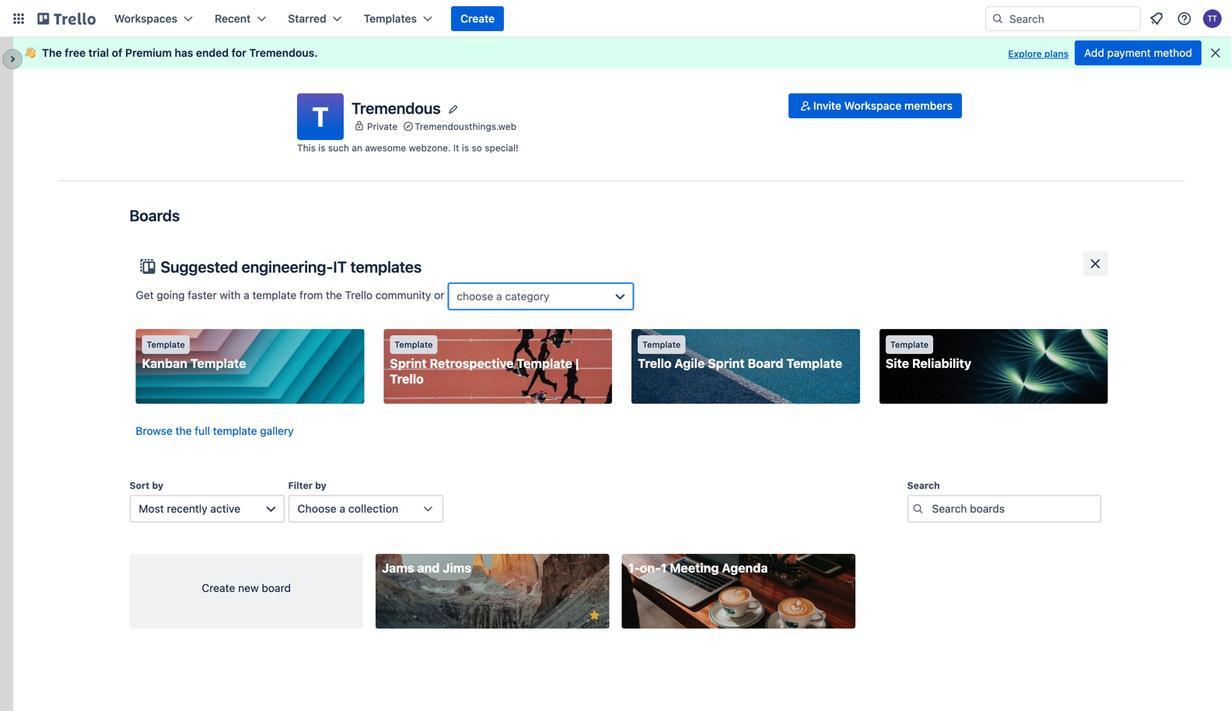 Task type: vqa. For each thing, say whether or not it's contained in the screenshot.
add board image on the top left of the page
no



Task type: describe. For each thing, give the bounding box(es) containing it.
tremendous inside "banner"
[[249, 46, 315, 59]]

ended
[[196, 46, 229, 59]]

workspace
[[845, 99, 902, 112]]

👋
[[25, 46, 36, 59]]

create button
[[451, 6, 504, 31]]

filter
[[288, 480, 313, 491]]

terry turtle (terryturtle) image
[[1204, 9, 1222, 28]]

for
[[232, 46, 246, 59]]

0 notifications image
[[1148, 9, 1166, 28]]

board
[[262, 582, 291, 594]]

starred button
[[279, 6, 351, 31]]

template site reliability
[[886, 340, 972, 371]]

1-on-1 meeting agenda
[[628, 561, 768, 575]]

a for choose a collection
[[340, 502, 346, 515]]

0 horizontal spatial trello
[[345, 289, 373, 302]]

method
[[1154, 46, 1193, 59]]

choose
[[457, 290, 494, 303]]

invite workspace members
[[814, 99, 953, 112]]

sort
[[130, 480, 150, 491]]

special!
[[485, 142, 519, 153]]

create for create
[[461, 12, 495, 25]]

payment
[[1108, 46, 1151, 59]]

workspaces button
[[105, 6, 202, 31]]

template right board
[[787, 356, 843, 371]]

meeting
[[670, 561, 719, 575]]

1-
[[628, 561, 640, 575]]

add payment method button
[[1075, 40, 1202, 65]]

an
[[352, 142, 363, 153]]

.
[[315, 46, 318, 59]]

choose a collection button
[[288, 495, 444, 523]]

jams and jims link
[[376, 554, 610, 629]]

from
[[300, 289, 323, 302]]

template trello agile sprint board template
[[638, 340, 843, 371]]

template inside the template site reliability
[[891, 340, 929, 350]]

jams
[[382, 561, 414, 575]]

full
[[195, 424, 210, 437]]

kanban
[[142, 356, 188, 371]]

so
[[472, 142, 482, 153]]

invite workspace members button
[[789, 93, 962, 118]]

choose
[[298, 502, 337, 515]]

1
[[661, 561, 667, 575]]

it
[[454, 142, 459, 153]]

new
[[238, 582, 259, 594]]

recent
[[215, 12, 251, 25]]

sort by
[[130, 480, 164, 491]]

0 vertical spatial the
[[326, 289, 342, 302]]

community
[[376, 289, 431, 302]]

recently
[[167, 502, 208, 515]]

engineering-
[[242, 258, 333, 276]]

faster
[[188, 289, 217, 302]]

trello inside the 'template sprint retrospective template | trello'
[[390, 372, 424, 386]]

sprint inside template trello agile sprint board template
[[708, 356, 745, 371]]

browse the full template gallery
[[136, 424, 294, 437]]

reliability
[[913, 356, 972, 371]]

wave image
[[25, 46, 36, 60]]

get
[[136, 289, 154, 302]]

create for create new board
[[202, 582, 235, 594]]

template up kanban
[[147, 340, 185, 350]]

by for filter by
[[315, 480, 327, 491]]

|
[[576, 356, 579, 371]]

t
[[312, 100, 329, 133]]

template right kanban
[[190, 356, 246, 371]]

choose a category
[[457, 290, 550, 303]]

template up agile
[[643, 340, 681, 350]]

plans
[[1045, 48, 1069, 59]]

filter by
[[288, 480, 327, 491]]

going
[[157, 289, 185, 302]]

starred
[[288, 12, 327, 25]]

Search text field
[[908, 495, 1102, 523]]

most recently active
[[139, 502, 241, 515]]

template sprint retrospective template | trello
[[390, 340, 579, 386]]

explore plans button
[[1009, 44, 1069, 63]]

invite
[[814, 99, 842, 112]]

site
[[886, 356, 910, 371]]



Task type: locate. For each thing, give the bounding box(es) containing it.
collection
[[348, 502, 399, 515]]

boards
[[130, 206, 180, 224]]

open information menu image
[[1177, 11, 1193, 26]]

2 by from the left
[[315, 480, 327, 491]]

0 horizontal spatial is
[[318, 142, 326, 153]]

0 horizontal spatial a
[[244, 289, 250, 302]]

has
[[175, 46, 193, 59]]

is right it
[[462, 142, 469, 153]]

the
[[42, 46, 62, 59]]

primary element
[[0, 0, 1232, 37]]

search image
[[992, 12, 1004, 25]]

tremendous up private
[[352, 99, 441, 117]]

suggested
[[161, 258, 238, 276]]

1 vertical spatial create
[[202, 582, 235, 594]]

0 horizontal spatial by
[[152, 480, 164, 491]]

1 by from the left
[[152, 480, 164, 491]]

get going faster with a template from the trello community or
[[136, 289, 448, 302]]

by
[[152, 480, 164, 491], [315, 480, 327, 491]]

agile
[[675, 356, 705, 371]]

sprint inside the 'template sprint retrospective template | trello'
[[390, 356, 427, 371]]

suggested engineering-it templates
[[161, 258, 422, 276]]

browse the full template gallery link
[[136, 424, 294, 437]]

browse
[[136, 424, 173, 437]]

template down community
[[395, 340, 433, 350]]

awesome
[[365, 142, 406, 153]]

0 vertical spatial tremendous
[[249, 46, 315, 59]]

2 horizontal spatial a
[[497, 290, 502, 303]]

2 vertical spatial trello
[[390, 372, 424, 386]]

it
[[333, 258, 347, 276]]

2 horizontal spatial trello
[[638, 356, 672, 371]]

1 vertical spatial template
[[213, 424, 257, 437]]

and
[[417, 561, 440, 575]]

templates button
[[355, 6, 442, 31]]

private
[[367, 121, 398, 132]]

1 horizontal spatial a
[[340, 502, 346, 515]]

agenda
[[722, 561, 768, 575]]

board
[[748, 356, 784, 371]]

2 is from the left
[[462, 142, 469, 153]]

sprint left 'retrospective' on the bottom left of page
[[390, 356, 427, 371]]

premium
[[125, 46, 172, 59]]

1 horizontal spatial by
[[315, 480, 327, 491]]

template kanban template
[[142, 340, 246, 371]]

1 vertical spatial trello
[[638, 356, 672, 371]]

a for choose a category
[[497, 290, 502, 303]]

this is such an awesome webzone. it is so special!
[[297, 142, 519, 153]]

0 horizontal spatial the
[[176, 424, 192, 437]]

recent button
[[205, 6, 276, 31]]

a
[[244, 289, 250, 302], [497, 290, 502, 303], [340, 502, 346, 515]]

banner
[[12, 37, 1232, 68]]

the left full
[[176, 424, 192, 437]]

create inside button
[[461, 12, 495, 25]]

workspaces
[[114, 12, 177, 25]]

0 horizontal spatial sprint
[[390, 356, 427, 371]]

sm image
[[798, 98, 814, 114]]

0 vertical spatial trello
[[345, 289, 373, 302]]

1 horizontal spatial create
[[461, 12, 495, 25]]

0 vertical spatial template
[[253, 289, 297, 302]]

trello
[[345, 289, 373, 302], [638, 356, 672, 371], [390, 372, 424, 386]]

add payment method
[[1085, 46, 1193, 59]]

1 vertical spatial the
[[176, 424, 192, 437]]

the right from
[[326, 289, 342, 302]]

template left |
[[517, 356, 573, 371]]

a inside button
[[340, 502, 346, 515]]

create
[[461, 12, 495, 25], [202, 582, 235, 594]]

back to home image
[[37, 6, 96, 31]]

1 horizontal spatial the
[[326, 289, 342, 302]]

with
[[220, 289, 241, 302]]

a right choose
[[340, 502, 346, 515]]

templates
[[351, 258, 422, 276]]

or
[[434, 289, 445, 302]]

1 is from the left
[[318, 142, 326, 153]]

👋 the free trial of premium has ended for tremendous .
[[25, 46, 318, 59]]

template
[[253, 289, 297, 302], [213, 424, 257, 437]]

is
[[318, 142, 326, 153], [462, 142, 469, 153]]

retrospective
[[430, 356, 514, 371]]

templates
[[364, 12, 417, 25]]

most
[[139, 502, 164, 515]]

0 vertical spatial create
[[461, 12, 495, 25]]

by for sort by
[[152, 480, 164, 491]]

1 sprint from the left
[[390, 356, 427, 371]]

the
[[326, 289, 342, 302], [176, 424, 192, 437]]

2 sprint from the left
[[708, 356, 745, 371]]

add
[[1085, 46, 1105, 59]]

explore plans
[[1009, 48, 1069, 59]]

template up site
[[891, 340, 929, 350]]

explore
[[1009, 48, 1042, 59]]

trial
[[88, 46, 109, 59]]

template
[[147, 340, 185, 350], [395, 340, 433, 350], [643, 340, 681, 350], [891, 340, 929, 350], [190, 356, 246, 371], [517, 356, 573, 371], [787, 356, 843, 371]]

1-on-1 meeting agenda link
[[622, 554, 856, 629]]

active
[[210, 502, 241, 515]]

create new board
[[202, 582, 291, 594]]

webzone.
[[409, 142, 451, 153]]

on-
[[640, 561, 661, 575]]

template right full
[[213, 424, 257, 437]]

a right the with
[[244, 289, 250, 302]]

1 vertical spatial tremendous
[[352, 99, 441, 117]]

by right filter
[[315, 480, 327, 491]]

tremendousthings.web link
[[415, 118, 517, 134]]

jams and jims
[[382, 561, 472, 575]]

is right this
[[318, 142, 326, 153]]

1 horizontal spatial tremendous
[[352, 99, 441, 117]]

of
[[112, 46, 122, 59]]

click to unstar this board. it will be removed from your starred list. image
[[588, 608, 602, 622]]

free
[[65, 46, 86, 59]]

sprint right agile
[[708, 356, 745, 371]]

banner containing 👋
[[12, 37, 1232, 68]]

1 horizontal spatial trello
[[390, 372, 424, 386]]

1 horizontal spatial sprint
[[708, 356, 745, 371]]

category
[[505, 290, 550, 303]]

trello inside template trello agile sprint board template
[[638, 356, 672, 371]]

search
[[908, 480, 940, 491]]

tremendousthings.web
[[415, 121, 517, 132]]

by right 'sort'
[[152, 480, 164, 491]]

sprint
[[390, 356, 427, 371], [708, 356, 745, 371]]

t button
[[297, 93, 344, 140]]

1 horizontal spatial is
[[462, 142, 469, 153]]

Search field
[[986, 6, 1141, 31]]

tremendous down starred
[[249, 46, 315, 59]]

jims
[[443, 561, 472, 575]]

0 horizontal spatial tremendous
[[249, 46, 315, 59]]

such
[[328, 142, 349, 153]]

0 horizontal spatial create
[[202, 582, 235, 594]]

a right choose in the left top of the page
[[497, 290, 502, 303]]

this
[[297, 142, 316, 153]]

members
[[905, 99, 953, 112]]

choose a collection
[[298, 502, 399, 515]]

gallery
[[260, 424, 294, 437]]

template down engineering-
[[253, 289, 297, 302]]



